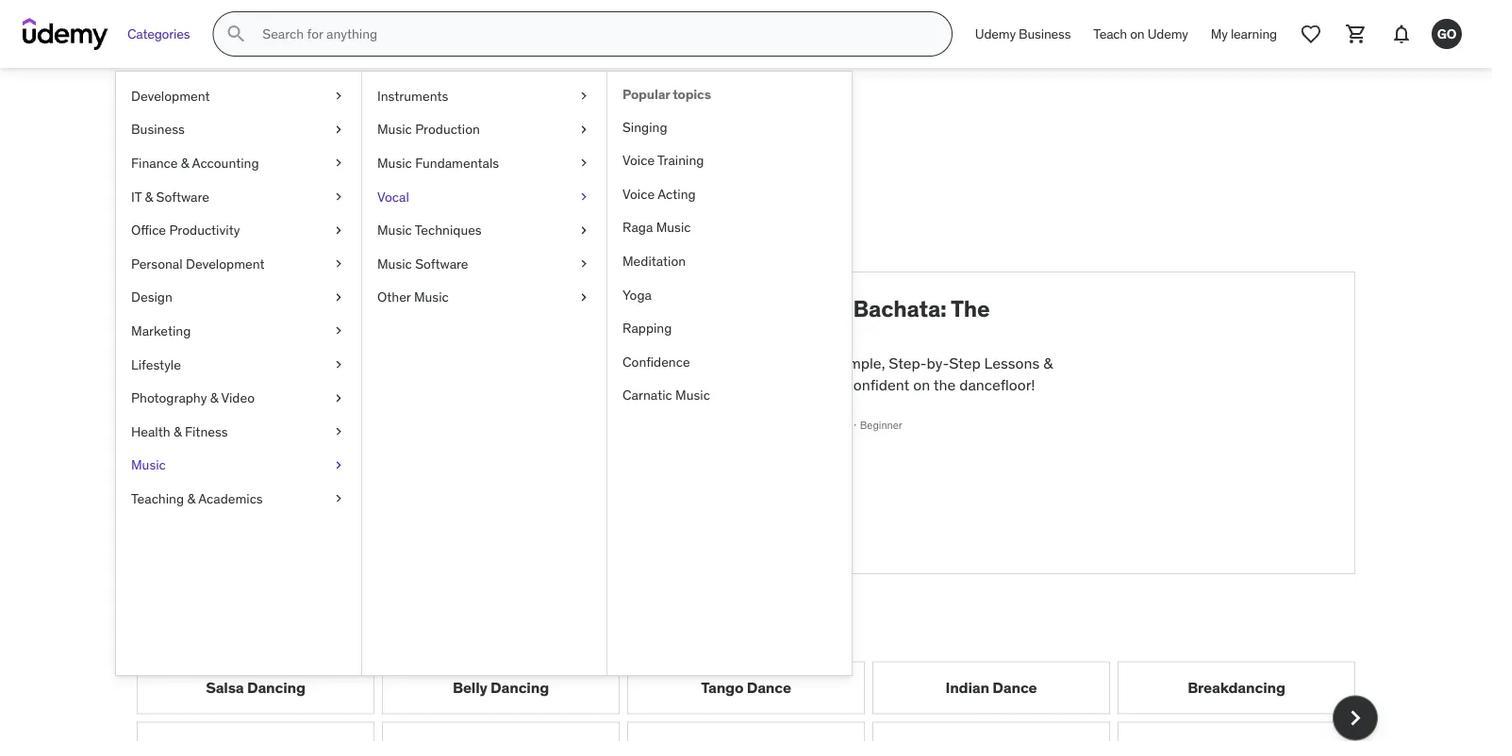 Task type: vqa. For each thing, say whether or not it's contained in the screenshot.
where
no



Task type: locate. For each thing, give the bounding box(es) containing it.
personal
[[131, 255, 183, 272]]

tango dance
[[701, 678, 791, 698]]

1 vertical spatial learn
[[636, 354, 674, 373]]

0 horizontal spatial dancing
[[247, 678, 305, 698]]

singing
[[622, 118, 667, 135]]

xsmall image for music fundamentals
[[576, 154, 591, 172]]

office productivity
[[131, 222, 240, 238]]

1 vertical spatial software
[[415, 255, 468, 272]]

1 vertical spatial fitness
[[185, 423, 228, 440]]

& left video
[[210, 389, 218, 406]]

meditation link
[[607, 244, 852, 278]]

0 vertical spatial to
[[752, 294, 776, 323]]

health inside "link"
[[131, 423, 170, 440]]

software
[[156, 188, 209, 205], [415, 255, 468, 272]]

dancing right belly
[[491, 678, 549, 698]]

carnatic
[[622, 387, 672, 404]]

0 horizontal spatial to
[[249, 165, 264, 184]]

development down categories dropdown button
[[131, 87, 210, 104]]

bachata up it & software
[[137, 165, 195, 184]]

xsmall image for teaching & academics
[[331, 490, 346, 508]]

0 vertical spatial on
[[1130, 25, 1145, 42]]

1 vertical spatial to
[[677, 354, 693, 373]]

to inside "learn how to dance bachata: the complete course learn to dance bachata with simple, step-by-step lessons & guided practice to help you be confident on the dancefloor! by demetrio rosario"
[[747, 375, 761, 394]]

xsmall image inside the marketing link
[[331, 322, 346, 340]]

learn
[[636, 294, 695, 323], [636, 354, 674, 373]]

xsmall image inside photography & video link
[[331, 389, 346, 407]]

1 dancing from the left
[[247, 678, 305, 698]]

voice acting
[[622, 185, 696, 202]]

xsmall image inside lifestyle link
[[331, 355, 346, 374]]

1 horizontal spatial fitness
[[329, 165, 380, 184]]

bachata up finance & accounting on the left of the page
[[137, 112, 258, 151]]

music fundamentals
[[377, 154, 499, 171]]

0 horizontal spatial udemy
[[975, 25, 1016, 42]]

indian
[[945, 678, 989, 698]]

carousel element
[[137, 662, 1378, 742]]

photography & video link
[[116, 381, 361, 415]]

music
[[377, 121, 412, 138], [377, 154, 412, 171], [656, 219, 691, 236], [377, 222, 412, 238], [377, 255, 412, 272], [414, 289, 449, 306], [675, 387, 710, 404], [131, 457, 166, 473]]

indian dance link
[[872, 662, 1110, 715]]

0 vertical spatial health
[[267, 165, 313, 184]]

xsmall image inside music link
[[331, 456, 346, 475]]

fundamentals
[[415, 154, 499, 171]]

lessons
[[984, 354, 1040, 373]]

shopping cart with 0 items image
[[1345, 23, 1368, 45]]

health down bachata courses
[[267, 165, 313, 184]]

25 lectures
[[798, 418, 850, 431]]

course
[[744, 321, 819, 350]]

&
[[181, 154, 189, 171], [316, 165, 326, 184], [145, 188, 153, 205], [1043, 354, 1053, 373], [210, 389, 218, 406], [173, 423, 182, 440], [187, 490, 195, 507]]

& down the photography
[[173, 423, 182, 440]]

salsa dancing link
[[137, 662, 374, 715]]

fitness down photography & video
[[185, 423, 228, 440]]

2 dancing from the left
[[491, 678, 549, 698]]

belly dancing link
[[382, 662, 620, 715]]

fitness
[[329, 165, 380, 184], [185, 423, 228, 440]]

on inside teach on udemy link
[[1130, 25, 1145, 42]]

voice for voice acting
[[622, 185, 655, 202]]

to left 'help'
[[747, 375, 761, 394]]

xsmall image inside office productivity link
[[331, 221, 346, 240]]

0 vertical spatial voice
[[622, 152, 655, 169]]

on left the
[[913, 375, 930, 394]]

xsmall image for photography & video
[[331, 389, 346, 407]]

2 vertical spatial bachata
[[743, 354, 799, 373]]

rosario
[[696, 400, 731, 413]]

dancing inside salsa dancing link
[[247, 678, 305, 698]]

health & fitness link down courses
[[267, 165, 380, 184]]

& for fitness
[[173, 423, 182, 440]]

lectures
[[813, 418, 850, 431]]

confidence
[[622, 353, 690, 370]]

0 horizontal spatial health
[[131, 423, 170, 440]]

raga music
[[622, 219, 691, 236]]

1 horizontal spatial on
[[1130, 25, 1145, 42]]

& right it
[[145, 188, 153, 205]]

1 vertical spatial to
[[747, 375, 761, 394]]

dance up practice
[[696, 354, 740, 373]]

finance & accounting
[[131, 154, 259, 171]]

learn down meditation
[[636, 294, 695, 323]]

xsmall image inside music production link
[[576, 120, 591, 139]]

0 horizontal spatial fitness
[[185, 423, 228, 440]]

students
[[229, 619, 323, 647]]

lifestyle
[[131, 356, 181, 373]]

bachata up 'help'
[[743, 354, 799, 373]]

confident
[[846, 375, 910, 394]]

2 voice from the top
[[622, 185, 655, 202]]

xsmall image inside the music techniques link
[[576, 221, 591, 240]]

xsmall image for finance & accounting
[[331, 154, 346, 172]]

productivity
[[169, 222, 240, 238]]

1 horizontal spatial udemy
[[1148, 25, 1188, 42]]

1 horizontal spatial to
[[747, 375, 761, 394]]

vocal element
[[606, 72, 852, 675]]

1 vertical spatial business
[[131, 121, 185, 138]]

submit search image
[[225, 23, 247, 45]]

xsmall image inside music software link
[[576, 255, 591, 273]]

course
[[237, 228, 309, 257]]

bachata for bachata courses
[[137, 112, 258, 151]]

popular topics
[[622, 86, 711, 103]]

& for software
[[145, 188, 153, 205]]

dancefloor!
[[959, 375, 1035, 394]]

& down courses
[[316, 165, 326, 184]]

development down office productivity link
[[186, 255, 265, 272]]

1 vertical spatial voice
[[622, 185, 655, 202]]

other music
[[377, 289, 449, 306]]

salsa dancing
[[206, 678, 305, 698]]

bachata
[[137, 112, 258, 151], [137, 165, 195, 184], [743, 354, 799, 373]]

health & fitness link down video
[[116, 415, 361, 448]]

0 vertical spatial business
[[1019, 25, 1071, 42]]

xsmall image inside other music link
[[576, 288, 591, 307]]

music software
[[377, 255, 468, 272]]

xsmall image inside design 'link'
[[331, 288, 346, 307]]

business up finance
[[131, 121, 185, 138]]

to down "complete"
[[677, 354, 693, 373]]

1 vertical spatial bachata
[[137, 165, 195, 184]]

xsmall image
[[331, 87, 346, 105], [331, 187, 346, 206], [331, 221, 346, 240], [576, 221, 591, 240], [331, 288, 346, 307], [331, 322, 346, 340], [331, 389, 346, 407], [331, 456, 346, 475]]

udemy
[[975, 25, 1016, 42], [1148, 25, 1188, 42]]

voice training
[[622, 152, 704, 169]]

bachata inside "learn how to dance bachata: the complete course learn to dance bachata with simple, step-by-step lessons & guided practice to help you be confident on the dancefloor! by demetrio rosario"
[[743, 354, 799, 373]]

1 horizontal spatial software
[[415, 255, 468, 272]]

xsmall image
[[576, 87, 591, 105], [331, 120, 346, 139], [576, 120, 591, 139], [331, 154, 346, 172], [576, 154, 591, 172], [576, 187, 591, 206], [331, 255, 346, 273], [576, 255, 591, 273], [576, 288, 591, 307], [331, 355, 346, 374], [331, 422, 346, 441], [331, 490, 346, 508]]

learning
[[1231, 25, 1277, 42]]

xsmall image for development
[[331, 87, 346, 105]]

xsmall image inside personal development link
[[331, 255, 346, 273]]

xsmall image inside 'music fundamentals' link
[[576, 154, 591, 172]]

xsmall image inside instruments "link"
[[576, 87, 591, 105]]

marketing
[[131, 322, 191, 339]]

bachata relates to health & fitness dance
[[137, 165, 432, 184]]

business
[[1019, 25, 1071, 42], [131, 121, 185, 138]]

& right teaching
[[187, 490, 195, 507]]

1 horizontal spatial health
[[267, 165, 313, 184]]

2 udemy from the left
[[1148, 25, 1188, 42]]

xsmall image inside the "vocal" link
[[576, 187, 591, 206]]

dance up with
[[781, 294, 848, 323]]

xsmall image inside finance & accounting link
[[331, 154, 346, 172]]

xsmall image inside teaching & academics link
[[331, 490, 346, 508]]

production
[[415, 121, 480, 138]]

software up office productivity
[[156, 188, 209, 205]]

& right finance
[[181, 154, 189, 171]]

0 vertical spatial bachata
[[137, 112, 258, 151]]

finance
[[131, 154, 178, 171]]

xsmall image for personal development
[[331, 255, 346, 273]]

dancing for salsa dancing
[[247, 678, 305, 698]]

voice for voice training
[[622, 152, 655, 169]]

& inside "link"
[[173, 423, 182, 440]]

0 vertical spatial learn
[[636, 294, 695, 323]]

to
[[752, 294, 776, 323], [677, 354, 693, 373]]

dancing right salsa
[[247, 678, 305, 698]]

health down the photography
[[131, 423, 170, 440]]

meditation
[[622, 252, 686, 269]]

xsmall image for vocal
[[576, 187, 591, 206]]

xsmall image for music production
[[576, 120, 591, 139]]

teach on udemy link
[[1082, 11, 1199, 57]]

lifestyle link
[[116, 348, 361, 381]]

0 horizontal spatial on
[[913, 375, 930, 394]]

bachata for bachata relates to health & fitness dance
[[137, 165, 195, 184]]

& right lessons
[[1043, 354, 1053, 373]]

learn up guided
[[636, 354, 674, 373]]

software down techniques
[[415, 255, 468, 272]]

0 vertical spatial software
[[156, 188, 209, 205]]

business left teach
[[1019, 25, 1071, 42]]

next image
[[1340, 703, 1370, 733]]

fitness up vocal
[[329, 165, 380, 184]]

on right teach
[[1130, 25, 1145, 42]]

& for academics
[[187, 490, 195, 507]]

featured course
[[137, 228, 309, 257]]

dancing inside belly dancing link
[[491, 678, 549, 698]]

instruments link
[[362, 79, 606, 113]]

0 horizontal spatial to
[[677, 354, 693, 373]]

rapping
[[622, 320, 672, 337]]

categories button
[[116, 11, 201, 57]]

video
[[221, 389, 255, 406]]

photography
[[131, 389, 207, 406]]

0 horizontal spatial software
[[156, 188, 209, 205]]

to right how
[[752, 294, 776, 323]]

learn
[[377, 619, 430, 647]]

music production link
[[362, 113, 606, 146]]

vocal link
[[362, 180, 606, 214]]

xsmall image for other music
[[576, 288, 591, 307]]

xsmall image inside business link
[[331, 120, 346, 139]]

xsmall image for instruments
[[576, 87, 591, 105]]

1 horizontal spatial dancing
[[491, 678, 549, 698]]

breakdancing
[[1188, 678, 1285, 698]]

practice
[[688, 375, 744, 394]]

to right relates
[[249, 165, 264, 184]]

0 vertical spatial health & fitness link
[[267, 165, 380, 184]]

xsmall image inside development link
[[331, 87, 346, 105]]

1 vertical spatial on
[[913, 375, 930, 394]]

voice up raga
[[622, 185, 655, 202]]

photography & video
[[131, 389, 255, 406]]

dance right indian in the bottom right of the page
[[992, 678, 1037, 698]]

dancing
[[247, 678, 305, 698], [491, 678, 549, 698]]

& inside "learn how to dance bachata: the complete course learn to dance bachata with simple, step-by-step lessons & guided practice to help you be confident on the dancefloor! by demetrio rosario"
[[1043, 354, 1053, 373]]

xsmall image inside it & software link
[[331, 187, 346, 206]]

1 voice from the top
[[622, 152, 655, 169]]

xsmall image for health & fitness
[[331, 422, 346, 441]]

1 vertical spatial health
[[131, 423, 170, 440]]

xsmall image for it & software
[[331, 187, 346, 206]]

voice down singing
[[622, 152, 655, 169]]



Task type: describe. For each thing, give the bounding box(es) containing it.
bachata:
[[853, 294, 947, 323]]

udemy image
[[23, 18, 108, 50]]

with
[[803, 354, 831, 373]]

dance up vocal
[[388, 165, 432, 184]]

teaching
[[131, 490, 184, 507]]

on inside "learn how to dance bachata: the complete course learn to dance bachata with simple, step-by-step lessons & guided practice to help you be confident on the dancefloor! by demetrio rosario"
[[913, 375, 930, 394]]

& for accounting
[[181, 154, 189, 171]]

carnatic music link
[[607, 379, 852, 412]]

how
[[700, 294, 747, 323]]

my
[[1211, 25, 1228, 42]]

xsmall image for music
[[331, 456, 346, 475]]

1 learn from the top
[[636, 294, 695, 323]]

salsa
[[206, 678, 244, 698]]

office
[[131, 222, 166, 238]]

rapping link
[[607, 312, 852, 345]]

teaching & academics
[[131, 490, 263, 507]]

tango dance link
[[627, 662, 865, 715]]

1 vertical spatial health & fitness link
[[116, 415, 361, 448]]

vocal
[[377, 188, 409, 205]]

go
[[1437, 25, 1456, 42]]

it & software
[[131, 188, 209, 205]]

udemy business link
[[964, 11, 1082, 57]]

categories
[[127, 25, 190, 42]]

bachata courses
[[137, 112, 385, 151]]

simple,
[[835, 354, 885, 373]]

yoga link
[[607, 278, 852, 312]]

featured
[[137, 228, 232, 257]]

instruments
[[377, 87, 448, 104]]

music production
[[377, 121, 480, 138]]

music software link
[[362, 247, 606, 281]]

my learning link
[[1199, 11, 1288, 57]]

xsmall image for office productivity
[[331, 221, 346, 240]]

xsmall image for business
[[331, 120, 346, 139]]

singing link
[[607, 110, 852, 144]]

& for video
[[210, 389, 218, 406]]

wishlist image
[[1300, 23, 1322, 45]]

belly
[[453, 678, 487, 698]]

help
[[765, 375, 794, 394]]

Search for anything text field
[[259, 18, 929, 50]]

fitness inside health & fitness "link"
[[185, 423, 228, 440]]

voice acting link
[[607, 177, 852, 211]]

step
[[949, 354, 981, 373]]

dance right the tango
[[747, 678, 791, 698]]

2 learn from the top
[[636, 354, 674, 373]]

xsmall image for marketing
[[331, 322, 346, 340]]

25
[[798, 418, 810, 431]]

music techniques link
[[362, 214, 606, 247]]

dancing for belly dancing
[[491, 678, 549, 698]]

be
[[825, 375, 842, 394]]

tango
[[701, 678, 743, 698]]

1 udemy from the left
[[975, 25, 1016, 42]]

0 vertical spatial development
[[131, 87, 210, 104]]

business link
[[116, 113, 361, 146]]

accounting
[[192, 154, 259, 171]]

yoga
[[622, 286, 652, 303]]

learn how to dance bachata: the complete course learn to dance bachata with simple, step-by-step lessons & guided practice to help you be confident on the dancefloor! by demetrio rosario
[[636, 294, 1053, 413]]

1 horizontal spatial to
[[752, 294, 776, 323]]

acting
[[657, 185, 696, 202]]

1 horizontal spatial business
[[1019, 25, 1071, 42]]

students also learn
[[224, 619, 430, 647]]

music link
[[116, 448, 361, 482]]

belly dancing
[[453, 678, 549, 698]]

xsmall image for lifestyle
[[331, 355, 346, 374]]

personal development
[[131, 255, 265, 272]]

step-
[[889, 354, 927, 373]]

notifications image
[[1390, 23, 1413, 45]]

it & software link
[[116, 180, 361, 214]]

marketing link
[[116, 314, 361, 348]]

carnatic music
[[622, 387, 710, 404]]

it
[[131, 188, 142, 205]]

other
[[377, 289, 411, 306]]

academics
[[198, 490, 263, 507]]

udemy business
[[975, 25, 1071, 42]]

other music link
[[362, 281, 606, 314]]

voice training link
[[607, 144, 852, 177]]

development link
[[116, 79, 361, 113]]

0 vertical spatial fitness
[[329, 165, 380, 184]]

finance & accounting link
[[116, 146, 361, 180]]

guided
[[636, 375, 684, 394]]

xsmall image for music software
[[576, 255, 591, 273]]

the
[[933, 375, 956, 394]]

also
[[328, 619, 372, 647]]

demetrio
[[650, 400, 694, 413]]

the
[[951, 294, 990, 323]]

teaching & academics link
[[116, 482, 361, 516]]

raga music link
[[607, 211, 852, 244]]

1 vertical spatial development
[[186, 255, 265, 272]]

popular
[[622, 86, 670, 103]]

teach
[[1093, 25, 1127, 42]]

xsmall image for music techniques
[[576, 221, 591, 240]]

indian dance
[[945, 678, 1037, 698]]

health & fitness
[[131, 423, 228, 440]]

design link
[[116, 281, 361, 314]]

0 vertical spatial to
[[249, 165, 264, 184]]

breakdancing link
[[1118, 662, 1355, 715]]

music techniques
[[377, 222, 482, 238]]

0 horizontal spatial business
[[131, 121, 185, 138]]

topics
[[673, 86, 711, 103]]

xsmall image for design
[[331, 288, 346, 307]]

relates
[[198, 165, 246, 184]]

personal development link
[[116, 247, 361, 281]]



